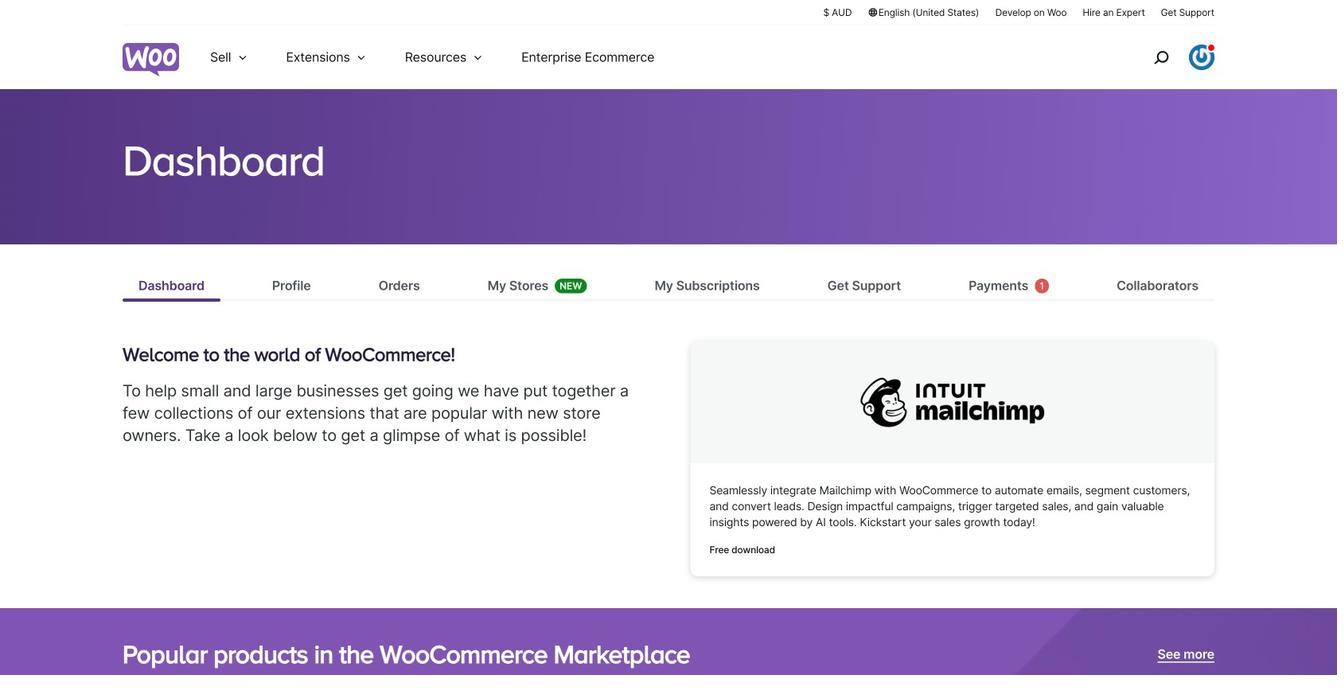 Task type: describe. For each thing, give the bounding box(es) containing it.
service navigation menu element
[[1121, 31, 1215, 83]]



Task type: locate. For each thing, give the bounding box(es) containing it.
search image
[[1149, 45, 1175, 70]]

open account menu image
[[1190, 45, 1215, 70]]



Task type: vqa. For each thing, say whether or not it's contained in the screenshot.
OPEN ACCOUNT MENU icon
yes



